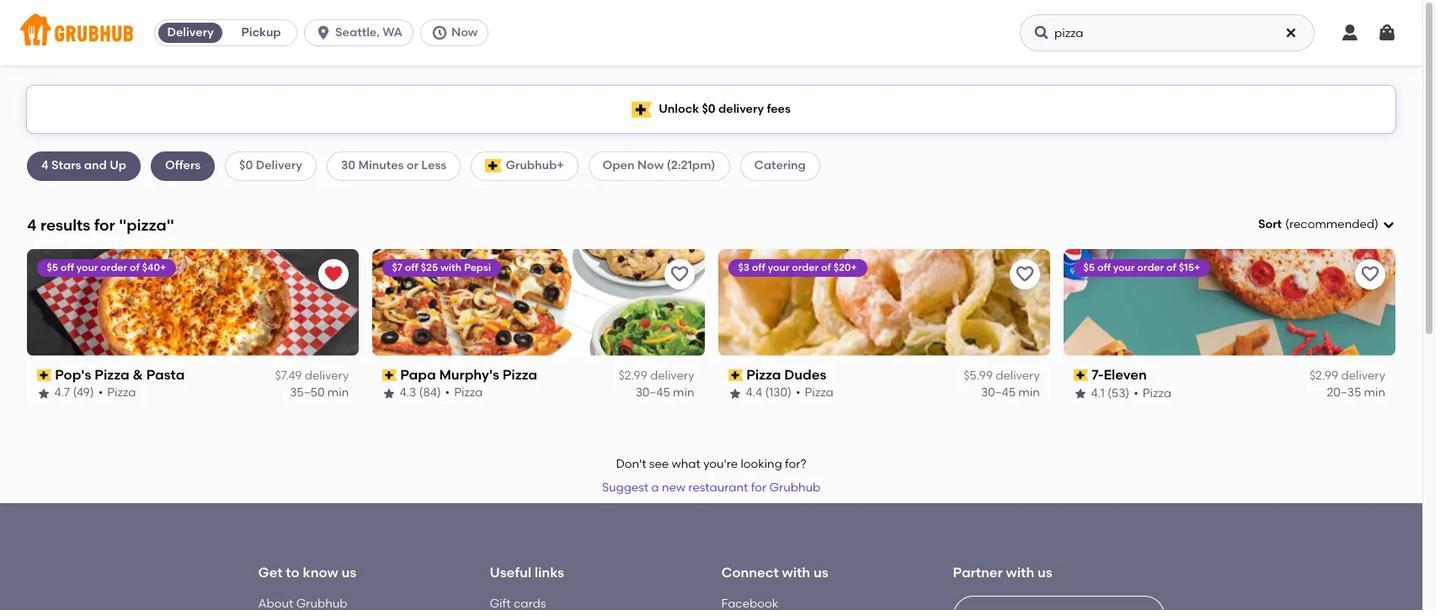 Task type: locate. For each thing, give the bounding box(es) containing it.
pizza down the dudes
[[805, 386, 834, 400]]

subscription pass image left pop's
[[37, 370, 52, 382]]

delivery inside 4 results for "pizza" main content
[[256, 159, 302, 173]]

subscription pass image left the pizza dudes
[[728, 370, 743, 382]]

delivery
[[719, 102, 764, 116], [305, 369, 349, 383], [650, 369, 695, 383], [996, 369, 1040, 383], [1342, 369, 1386, 383]]

• pizza for eleven
[[1134, 386, 1172, 400]]

3 of from the left
[[1167, 262, 1177, 274]]

0 horizontal spatial subscription pass image
[[37, 370, 52, 382]]

• right (53)
[[1134, 386, 1139, 400]]

4.1 (53)
[[1092, 386, 1130, 400]]

3 save this restaurant button from the left
[[1356, 259, 1386, 290]]

0 horizontal spatial grubhub plus flag logo image
[[485, 160, 502, 173]]

save this restaurant button
[[664, 259, 695, 290], [1010, 259, 1040, 290], [1356, 259, 1386, 290]]

svg image inside field
[[1383, 218, 1396, 232]]

0 horizontal spatial delivery
[[167, 25, 214, 40]]

star icon image left '4.4'
[[728, 387, 742, 401]]

your left $15+
[[1114, 262, 1135, 274]]

2 horizontal spatial us
[[1038, 566, 1053, 582]]

1 horizontal spatial delivery
[[256, 159, 302, 173]]

save this restaurant image
[[669, 264, 690, 285], [1015, 264, 1035, 285], [1361, 264, 1381, 285]]

4
[[41, 159, 49, 173], [27, 215, 37, 235]]

star icon image left 4.1 at the bottom
[[1074, 387, 1087, 401]]

0 horizontal spatial 30–45
[[636, 386, 670, 400]]

min for papa murphy's pizza
[[673, 386, 695, 400]]

0 horizontal spatial of
[[130, 262, 140, 274]]

0 horizontal spatial for
[[94, 215, 115, 235]]

1 save this restaurant button from the left
[[664, 259, 695, 290]]

pizza dudes logo image
[[718, 249, 1050, 356]]

• right (49)
[[99, 386, 103, 400]]

• pizza down pop's pizza & pasta
[[99, 386, 136, 400]]

2 $2.99 delivery from the left
[[1310, 369, 1386, 383]]

• for murphy's
[[446, 386, 451, 400]]

2 • from the left
[[446, 386, 451, 400]]

None field
[[1259, 217, 1396, 234]]

1 min from the left
[[328, 386, 349, 400]]

a
[[652, 481, 659, 496]]

seattle, wa button
[[304, 19, 420, 46]]

0 vertical spatial $0
[[702, 102, 716, 116]]

1 your from the left
[[77, 262, 99, 274]]

• pizza down the dudes
[[796, 386, 834, 400]]

30–45 min for papa murphy's pizza
[[636, 386, 695, 400]]

$0 right the offers
[[239, 159, 253, 173]]

useful
[[490, 566, 532, 582]]

subscription pass image for pizza dudes
[[728, 370, 743, 382]]

main navigation navigation
[[0, 0, 1423, 66]]

3 subscription pass image from the left
[[1074, 370, 1089, 382]]

2 off from the left
[[406, 262, 419, 274]]

1 30–45 from the left
[[636, 386, 670, 400]]

now right open
[[638, 159, 664, 173]]

eleven
[[1104, 367, 1147, 383]]

0 vertical spatial for
[[94, 215, 115, 235]]

1 30–45 min from the left
[[636, 386, 695, 400]]

of
[[130, 262, 140, 274], [821, 262, 831, 274], [1167, 262, 1177, 274]]

min
[[328, 386, 349, 400], [673, 386, 695, 400], [1019, 386, 1040, 400], [1364, 386, 1386, 400]]

30 minutes or less
[[341, 159, 447, 173]]

sort
[[1259, 217, 1282, 232]]

2 horizontal spatial save this restaurant image
[[1361, 264, 1381, 285]]

$7
[[393, 262, 403, 274]]

4.7
[[55, 386, 70, 400]]

with
[[441, 262, 462, 274], [782, 566, 811, 582], [1006, 566, 1035, 582]]

svg image inside "now" button
[[431, 24, 448, 41]]

3 us from the left
[[1038, 566, 1053, 582]]

1 horizontal spatial order
[[792, 262, 819, 274]]

delivery left 30 on the top of page
[[256, 159, 302, 173]]

2 horizontal spatial your
[[1114, 262, 1135, 274]]

svg image for now
[[431, 24, 448, 41]]

4 • pizza from the left
[[1134, 386, 1172, 400]]

min right 35–50
[[328, 386, 349, 400]]

2 horizontal spatial of
[[1167, 262, 1177, 274]]

2 • pizza from the left
[[446, 386, 484, 400]]

none field containing sort
[[1259, 217, 1396, 234]]

2 min from the left
[[673, 386, 695, 400]]

star icon image down subscription pass icon
[[383, 387, 396, 401]]

of left "$20+"
[[821, 262, 831, 274]]

star icon image
[[37, 387, 51, 401], [383, 387, 396, 401], [728, 387, 742, 401], [1074, 387, 1087, 401]]

2 horizontal spatial with
[[1006, 566, 1035, 582]]

3 your from the left
[[1114, 262, 1135, 274]]

and
[[84, 159, 107, 173]]

0 horizontal spatial order
[[101, 262, 128, 274]]

saved restaurant button
[[319, 259, 349, 290]]

2 order from the left
[[792, 262, 819, 274]]

subscription pass image for pop's pizza & pasta
[[37, 370, 52, 382]]

2 save this restaurant button from the left
[[1010, 259, 1040, 290]]

0 horizontal spatial 4
[[27, 215, 37, 235]]

$2.99 delivery for 7-eleven
[[1310, 369, 1386, 383]]

1 horizontal spatial now
[[638, 159, 664, 173]]

star icon image for pop's pizza & pasta
[[37, 387, 51, 401]]

open
[[603, 159, 635, 173]]

0 horizontal spatial 30–45 min
[[636, 386, 695, 400]]

2 horizontal spatial subscription pass image
[[1074, 370, 1089, 382]]

3 star icon image from the left
[[728, 387, 742, 401]]

min left '4.4'
[[673, 386, 695, 400]]

with for connect with us
[[782, 566, 811, 582]]

your right $3
[[768, 262, 790, 274]]

min down $5.99 delivery
[[1019, 386, 1040, 400]]

0 horizontal spatial $5
[[47, 262, 59, 274]]

order left $15+
[[1138, 262, 1165, 274]]

30–45 min for pizza dudes
[[981, 386, 1040, 400]]

1 horizontal spatial $5
[[1084, 262, 1095, 274]]

grubhub plus flag logo image
[[632, 102, 652, 118], [485, 160, 502, 173]]

2 horizontal spatial save this restaurant button
[[1356, 259, 1386, 290]]

1 vertical spatial 4
[[27, 215, 37, 235]]

pizza left &
[[95, 367, 130, 383]]

restaurant
[[689, 481, 748, 496]]

min for pizza dudes
[[1019, 386, 1040, 400]]

1 vertical spatial now
[[638, 159, 664, 173]]

1 horizontal spatial $2.99 delivery
[[1310, 369, 1386, 383]]

svg image
[[1377, 23, 1398, 43], [315, 24, 332, 41], [431, 24, 448, 41]]

1 • pizza from the left
[[99, 386, 136, 400]]

1 $5 from the left
[[47, 262, 59, 274]]

2 your from the left
[[768, 262, 790, 274]]

of left $40+
[[130, 262, 140, 274]]

4 for 4 results for "pizza"
[[27, 215, 37, 235]]

don't
[[616, 458, 647, 472]]

delivery left pickup
[[167, 25, 214, 40]]

0 horizontal spatial save this restaurant button
[[664, 259, 695, 290]]

now inside button
[[452, 25, 478, 40]]

• pizza
[[99, 386, 136, 400], [446, 386, 484, 400], [796, 386, 834, 400], [1134, 386, 1172, 400]]

2 30–45 from the left
[[981, 386, 1016, 400]]

minutes
[[359, 159, 404, 173]]

1 vertical spatial delivery
[[256, 159, 302, 173]]

30–45 down $5.99 delivery
[[981, 386, 1016, 400]]

for right results
[[94, 215, 115, 235]]

1 horizontal spatial 30–45 min
[[981, 386, 1040, 400]]

2 save this restaurant image from the left
[[1015, 264, 1035, 285]]

pasta
[[147, 367, 185, 383]]

grubhub plus flag logo image left grubhub+
[[485, 160, 502, 173]]

30–45
[[636, 386, 670, 400], [981, 386, 1016, 400]]

1 horizontal spatial of
[[821, 262, 831, 274]]

don't see what you're looking for?
[[616, 458, 807, 472]]

us right connect
[[814, 566, 829, 582]]

2 horizontal spatial order
[[1138, 262, 1165, 274]]

with right partner on the bottom
[[1006, 566, 1035, 582]]

subscription pass image for 7-eleven
[[1074, 370, 1089, 382]]

0 vertical spatial now
[[452, 25, 478, 40]]

0 vertical spatial delivery
[[167, 25, 214, 40]]

(53)
[[1108, 386, 1130, 400]]

off for pop's
[[61, 262, 74, 274]]

$3 off your order of $20+
[[738, 262, 857, 274]]

2 30–45 min from the left
[[981, 386, 1040, 400]]

pizza down pop's pizza & pasta
[[108, 386, 136, 400]]

4.1
[[1092, 386, 1105, 400]]

for down looking
[[751, 481, 767, 496]]

svg image inside the seattle, wa button
[[315, 24, 332, 41]]

us right partner on the bottom
[[1038, 566, 1053, 582]]

0 horizontal spatial $2.99
[[619, 369, 648, 383]]

30–45 min up see
[[636, 386, 695, 400]]

none field inside 4 results for "pizza" main content
[[1259, 217, 1396, 234]]

now inside 4 results for "pizza" main content
[[638, 159, 664, 173]]

pop's
[[55, 367, 92, 383]]

3 min from the left
[[1019, 386, 1040, 400]]

your down 4 results for "pizza"
[[77, 262, 99, 274]]

• pizza for murphy's
[[446, 386, 484, 400]]

grubhub plus flag logo image left unlock
[[632, 102, 652, 118]]

3 • from the left
[[796, 386, 801, 400]]

1 horizontal spatial 30–45
[[981, 386, 1016, 400]]

1 us from the left
[[342, 566, 356, 582]]

1 vertical spatial grubhub plus flag logo image
[[485, 160, 502, 173]]

&
[[133, 367, 143, 383]]

0 vertical spatial 4
[[41, 159, 49, 173]]

1 $2.99 from the left
[[619, 369, 648, 383]]

delivery
[[167, 25, 214, 40], [256, 159, 302, 173]]

order
[[101, 262, 128, 274], [792, 262, 819, 274], [1138, 262, 1165, 274]]

subscription pass image
[[37, 370, 52, 382], [728, 370, 743, 382], [1074, 370, 1089, 382]]

• for dudes
[[796, 386, 801, 400]]

$5 off your order of $40+
[[47, 262, 167, 274]]

min right 20–35
[[1364, 386, 1386, 400]]

30–45 min
[[636, 386, 695, 400], [981, 386, 1040, 400]]

order left "$20+"
[[792, 262, 819, 274]]

subscription pass image
[[383, 370, 398, 382]]

1 horizontal spatial save this restaurant image
[[1015, 264, 1035, 285]]

• down the dudes
[[796, 386, 801, 400]]

2 $5 from the left
[[1084, 262, 1095, 274]]

$5
[[47, 262, 59, 274], [1084, 262, 1095, 274]]

• for eleven
[[1134, 386, 1139, 400]]

"pizza"
[[119, 215, 174, 235]]

2 of from the left
[[821, 262, 831, 274]]

star icon image left 4.7
[[37, 387, 51, 401]]

papa murphy's pizza
[[401, 367, 538, 383]]

3 off from the left
[[752, 262, 766, 274]]

svg image
[[1340, 23, 1361, 43], [1034, 24, 1051, 41], [1285, 26, 1298, 40], [1383, 218, 1396, 232]]

3 • pizza from the left
[[796, 386, 834, 400]]

0 horizontal spatial now
[[452, 25, 478, 40]]

order left $40+
[[101, 262, 128, 274]]

1 order from the left
[[101, 262, 128, 274]]

4.3 (84)
[[400, 386, 442, 400]]

0 horizontal spatial svg image
[[315, 24, 332, 41]]

$2.99
[[619, 369, 648, 383], [1310, 369, 1339, 383]]

of for pizza
[[130, 262, 140, 274]]

with right "$25"
[[441, 262, 462, 274]]

4 results for "pizza"
[[27, 215, 174, 235]]

$15+
[[1179, 262, 1201, 274]]

1 horizontal spatial svg image
[[431, 24, 448, 41]]

pizza
[[95, 367, 130, 383], [503, 367, 538, 383], [747, 367, 781, 383], [108, 386, 136, 400], [455, 386, 484, 400], [805, 386, 834, 400], [1143, 386, 1172, 400]]

1 vertical spatial for
[[751, 481, 767, 496]]

star icon image for pizza dudes
[[728, 387, 742, 401]]

0 horizontal spatial $0
[[239, 159, 253, 173]]

$25
[[422, 262, 439, 274]]

$2.99 for 7-eleven
[[1310, 369, 1339, 383]]

Search for food, convenience, alcohol... search field
[[1020, 14, 1315, 51]]

3 save this restaurant image from the left
[[1361, 264, 1381, 285]]

1 off from the left
[[61, 262, 74, 274]]

connect with us
[[722, 566, 829, 582]]

us right the know
[[342, 566, 356, 582]]

1 • from the left
[[99, 386, 103, 400]]

1 horizontal spatial with
[[782, 566, 811, 582]]

0 vertical spatial grubhub plus flag logo image
[[632, 102, 652, 118]]

2 $2.99 from the left
[[1310, 369, 1339, 383]]

1 $2.99 delivery from the left
[[619, 369, 695, 383]]

you're
[[704, 458, 738, 472]]

pizza right murphy's
[[503, 367, 538, 383]]

1 horizontal spatial subscription pass image
[[728, 370, 743, 382]]

4 off from the left
[[1098, 262, 1111, 274]]

30–45 min down $5.99 delivery
[[981, 386, 1040, 400]]

with right connect
[[782, 566, 811, 582]]

0 horizontal spatial $2.99 delivery
[[619, 369, 695, 383]]

4 left results
[[27, 215, 37, 235]]

save this restaurant button for pizza dudes
[[1010, 259, 1040, 290]]

• pizza down the papa murphy's pizza
[[446, 386, 484, 400]]

your
[[77, 262, 99, 274], [768, 262, 790, 274], [1114, 262, 1135, 274]]

4 stars and up
[[41, 159, 126, 173]]

off
[[61, 262, 74, 274], [406, 262, 419, 274], [752, 262, 766, 274], [1098, 262, 1111, 274]]

for
[[94, 215, 115, 235], [751, 481, 767, 496]]

0 horizontal spatial your
[[77, 262, 99, 274]]

2 subscription pass image from the left
[[728, 370, 743, 382]]

1 vertical spatial $0
[[239, 159, 253, 173]]

$0
[[702, 102, 716, 116], [239, 159, 253, 173]]

• right (84)
[[446, 386, 451, 400]]

3 order from the left
[[1138, 262, 1165, 274]]

1 horizontal spatial us
[[814, 566, 829, 582]]

2 star icon image from the left
[[383, 387, 396, 401]]

1 horizontal spatial $2.99
[[1310, 369, 1339, 383]]

now
[[452, 25, 478, 40], [638, 159, 664, 173]]

1 horizontal spatial your
[[768, 262, 790, 274]]

min for pop's pizza & pasta
[[328, 386, 349, 400]]

4.7 (49)
[[55, 386, 95, 400]]

what
[[672, 458, 701, 472]]

fees
[[767, 102, 791, 116]]

0 horizontal spatial us
[[342, 566, 356, 582]]

your for pop's
[[77, 262, 99, 274]]

now right wa
[[452, 25, 478, 40]]

connect
[[722, 566, 779, 582]]

$0 right unlock
[[702, 102, 716, 116]]

1 of from the left
[[130, 262, 140, 274]]

• pizza down eleven
[[1134, 386, 1172, 400]]

your for pizza
[[768, 262, 790, 274]]

1 save this restaurant image from the left
[[669, 264, 690, 285]]

1 horizontal spatial grubhub plus flag logo image
[[632, 102, 652, 118]]

1 horizontal spatial for
[[751, 481, 767, 496]]

4 left stars
[[41, 159, 49, 173]]

1 horizontal spatial save this restaurant button
[[1010, 259, 1040, 290]]

$5 for 7-
[[1084, 262, 1095, 274]]

7-eleven logo image
[[1064, 249, 1396, 356]]

of left $15+
[[1167, 262, 1177, 274]]

1 horizontal spatial 4
[[41, 159, 49, 173]]

4 • from the left
[[1134, 386, 1139, 400]]

4 min from the left
[[1364, 386, 1386, 400]]

)
[[1375, 217, 1379, 232]]

4 star icon image from the left
[[1074, 387, 1087, 401]]

2 us from the left
[[814, 566, 829, 582]]

30–45 up see
[[636, 386, 670, 400]]

1 star icon image from the left
[[37, 387, 51, 401]]

subscription pass image left 7-
[[1074, 370, 1089, 382]]

0 horizontal spatial save this restaurant image
[[669, 264, 690, 285]]

1 subscription pass image from the left
[[37, 370, 52, 382]]

off for papa
[[406, 262, 419, 274]]



Task type: vqa. For each thing, say whether or not it's contained in the screenshot.


Task type: describe. For each thing, give the bounding box(es) containing it.
$5.99
[[964, 369, 993, 383]]

saved restaurant image
[[324, 264, 344, 285]]

up
[[110, 159, 126, 173]]

get to know us
[[258, 566, 356, 582]]

for?
[[785, 458, 807, 472]]

1 horizontal spatial $0
[[702, 102, 716, 116]]

4.4
[[746, 386, 762, 400]]

svg image for seattle, wa
[[315, 24, 332, 41]]

delivery for 7-eleven
[[1342, 369, 1386, 383]]

or
[[407, 159, 419, 173]]

get
[[258, 566, 283, 582]]

• pizza for dudes
[[796, 386, 834, 400]]

pickup button
[[226, 19, 297, 46]]

order for eleven
[[1138, 262, 1165, 274]]

0 horizontal spatial with
[[441, 262, 462, 274]]

of for dudes
[[821, 262, 831, 274]]

save this restaurant image for 7-eleven
[[1361, 264, 1381, 285]]

4.3
[[400, 386, 417, 400]]

pop's pizza & pasta logo image
[[27, 249, 359, 356]]

$2.99 delivery for papa murphy's pizza
[[619, 369, 695, 383]]

4 for 4 stars and up
[[41, 159, 49, 173]]

grubhub plus flag logo image for unlock $0 delivery fees
[[632, 102, 652, 118]]

papa murphy's pizza logo image
[[373, 249, 705, 356]]

catering
[[754, 159, 806, 173]]

offers
[[165, 159, 201, 173]]

see
[[649, 458, 669, 472]]

save this restaurant button for papa murphy's pizza
[[664, 259, 695, 290]]

$7.49 delivery
[[275, 369, 349, 383]]

recommended
[[1290, 217, 1375, 232]]

min for 7-eleven
[[1364, 386, 1386, 400]]

$2.99 for papa murphy's pizza
[[619, 369, 648, 383]]

wa
[[383, 25, 403, 40]]

(49)
[[73, 386, 95, 400]]

$40+
[[143, 262, 167, 274]]

off for 7-
[[1098, 262, 1111, 274]]

less
[[421, 159, 447, 173]]

$5 off your order of $15+
[[1084, 262, 1201, 274]]

us for partner with us
[[1038, 566, 1053, 582]]

pizza dudes
[[747, 367, 827, 383]]

delivery inside 'button'
[[167, 25, 214, 40]]

$7 off $25 with pepsi
[[393, 262, 492, 274]]

(
[[1286, 217, 1290, 232]]

of for eleven
[[1167, 262, 1177, 274]]

murphy's
[[440, 367, 500, 383]]

delivery button
[[155, 19, 226, 46]]

30–45 for papa murphy's pizza
[[636, 386, 670, 400]]

papa
[[401, 367, 437, 383]]

results
[[40, 215, 90, 235]]

off for pizza
[[752, 262, 766, 274]]

your for 7-
[[1114, 262, 1135, 274]]

star icon image for papa murphy's pizza
[[383, 387, 396, 401]]

save this restaurant image for pizza dudes
[[1015, 264, 1035, 285]]

order for dudes
[[792, 262, 819, 274]]

20–35 min
[[1327, 386, 1386, 400]]

partner
[[953, 566, 1003, 582]]

$0 delivery
[[239, 159, 302, 173]]

dudes
[[785, 367, 827, 383]]

to
[[286, 566, 300, 582]]

now button
[[420, 19, 496, 46]]

pizza up 4.4 (130)
[[747, 367, 781, 383]]

unlock $0 delivery fees
[[659, 102, 791, 116]]

open now (2:21pm)
[[603, 159, 716, 173]]

suggest a new restaurant for grubhub button
[[595, 474, 828, 504]]

unlock
[[659, 102, 699, 116]]

grubhub
[[770, 481, 821, 496]]

seattle, wa
[[335, 25, 403, 40]]

20–35
[[1327, 386, 1362, 400]]

35–50 min
[[290, 386, 349, 400]]

save this restaurant button for 7-eleven
[[1356, 259, 1386, 290]]

delivery for pop's pizza & pasta
[[305, 369, 349, 383]]

(84)
[[420, 386, 442, 400]]

pop's pizza & pasta
[[55, 367, 185, 383]]

4 results for "pizza" main content
[[0, 66, 1423, 611]]

$20+
[[834, 262, 857, 274]]

delivery for pizza dudes
[[996, 369, 1040, 383]]

new
[[662, 481, 686, 496]]

links
[[535, 566, 564, 582]]

sort ( recommended )
[[1259, 217, 1379, 232]]

useful links
[[490, 566, 564, 582]]

7-
[[1092, 367, 1104, 383]]

$5 for pop's
[[47, 262, 59, 274]]

(130)
[[765, 386, 792, 400]]

suggest
[[602, 481, 649, 496]]

grubhub plus flag logo image for grubhub+
[[485, 160, 502, 173]]

for inside button
[[751, 481, 767, 496]]

30–45 for pizza dudes
[[981, 386, 1016, 400]]

$7.49
[[275, 369, 302, 383]]

pizza down eleven
[[1143, 386, 1172, 400]]

• for pizza
[[99, 386, 103, 400]]

pickup
[[241, 25, 281, 40]]

star icon image for 7-eleven
[[1074, 387, 1087, 401]]

2 horizontal spatial svg image
[[1377, 23, 1398, 43]]

suggest a new restaurant for grubhub
[[602, 481, 821, 496]]

grubhub+
[[506, 159, 564, 173]]

(2:21pm)
[[667, 159, 716, 173]]

pizza down the papa murphy's pizza
[[455, 386, 484, 400]]

7-eleven
[[1092, 367, 1147, 383]]

pepsi
[[465, 262, 492, 274]]

• pizza for pizza
[[99, 386, 136, 400]]

$3
[[738, 262, 750, 274]]

seattle,
[[335, 25, 380, 40]]

know
[[303, 566, 338, 582]]

save this restaurant image for papa murphy's pizza
[[669, 264, 690, 285]]

delivery for papa murphy's pizza
[[650, 369, 695, 383]]

order for pizza
[[101, 262, 128, 274]]

30
[[341, 159, 356, 173]]

us for connect with us
[[814, 566, 829, 582]]

$5.99 delivery
[[964, 369, 1040, 383]]

35–50
[[290, 386, 325, 400]]

with for partner with us
[[1006, 566, 1035, 582]]

4.4 (130)
[[746, 386, 792, 400]]

partner with us
[[953, 566, 1053, 582]]



